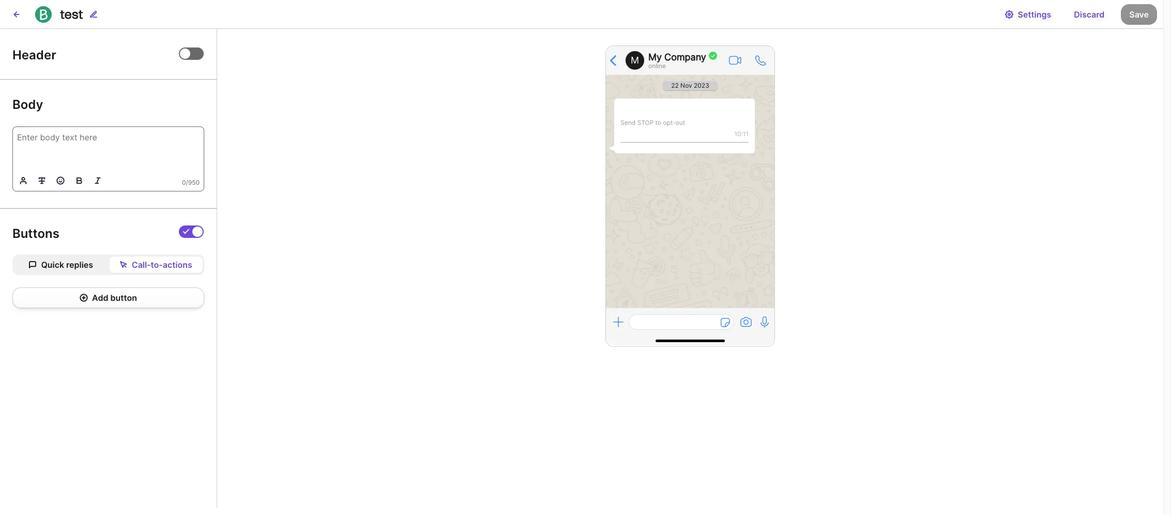 Task type: vqa. For each thing, say whether or not it's contained in the screenshot.
Pending commitment Est. revenue
no



Task type: describe. For each thing, give the bounding box(es) containing it.
send stop to opt-out 10:11
[[620, 119, 749, 138]]

Rich Text Editor, main text field
[[13, 127, 204, 171]]

discard button
[[1066, 4, 1113, 25]]

call-to-actions
[[132, 260, 192, 270]]

add button
[[92, 293, 137, 304]]

save button
[[1121, 4, 1157, 25]]

my
[[648, 51, 662, 62]]

edit template name image
[[89, 10, 98, 18]]

company
[[664, 51, 706, 62]]

10:11
[[734, 130, 749, 138]]

22 nov 2023
[[671, 82, 709, 89]]

back button image
[[12, 10, 21, 18]]

out
[[675, 119, 685, 127]]

0 / 950
[[182, 179, 200, 187]]

online
[[648, 62, 666, 70]]

22
[[671, 82, 679, 89]]

actions
[[163, 260, 192, 270]]

discard
[[1074, 9, 1104, 19]]

button
[[110, 293, 137, 304]]

stop
[[637, 119, 654, 127]]

m
[[631, 55, 639, 66]]

/
[[186, 179, 188, 187]]

opt-
[[663, 119, 675, 127]]

settings button
[[996, 4, 1059, 25]]



Task type: locate. For each thing, give the bounding box(es) containing it.
call-
[[132, 260, 151, 270]]

add
[[92, 293, 108, 304]]

dialog
[[1163, 0, 1171, 516]]

body
[[12, 97, 43, 112]]

2023
[[694, 82, 709, 89]]

to-
[[151, 260, 163, 270]]

test
[[60, 6, 83, 21]]

None checkbox
[[179, 226, 204, 238]]

settings
[[1018, 9, 1051, 19]]

quick replies
[[41, 260, 93, 270]]

buttons
[[12, 227, 59, 242]]

0
[[182, 179, 186, 187]]

call-to-actions button
[[109, 257, 202, 274]]

header
[[12, 48, 56, 63]]

my company online
[[648, 51, 706, 70]]

send
[[620, 119, 635, 127]]

quick replies button
[[14, 257, 107, 274]]

None checkbox
[[179, 48, 204, 60]]

add button button
[[12, 288, 204, 309]]

quick
[[41, 260, 64, 270]]

save
[[1129, 9, 1149, 19]]

950
[[188, 179, 200, 187]]

replies
[[66, 260, 93, 270]]

to
[[655, 119, 661, 127]]

nov
[[680, 82, 692, 89]]



